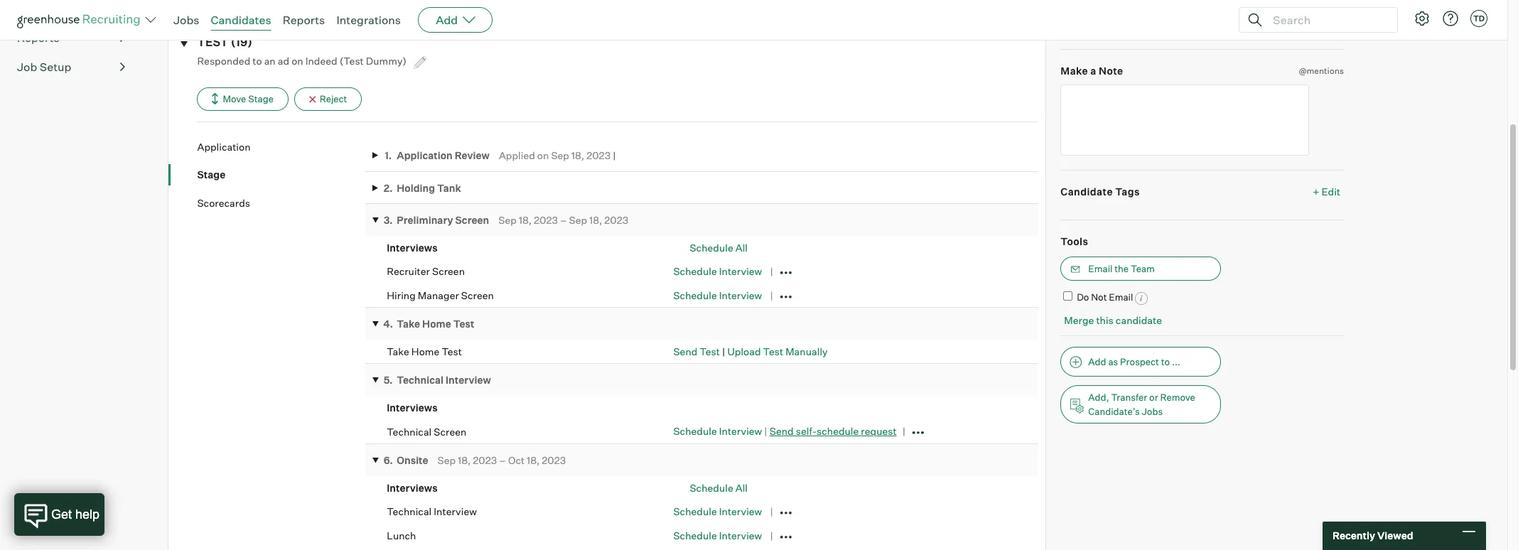 Task type: describe. For each thing, give the bounding box(es) containing it.
recruiter
[[387, 265, 430, 277]]

recently
[[1333, 530, 1376, 542]]

+ edit link
[[1310, 182, 1344, 201]]

technical screen
[[387, 426, 467, 438]]

send test | upload test manually
[[674, 345, 828, 357]]

remove
[[1161, 391, 1196, 403]]

technical for interview
[[387, 506, 432, 518]]

jobs link
[[173, 13, 199, 27]]

email inside button
[[1089, 263, 1113, 275]]

scorecards link
[[197, 196, 366, 210]]

(test
[[340, 55, 364, 67]]

1 horizontal spatial send
[[770, 425, 794, 437]]

email the team button
[[1061, 257, 1222, 281]]

2 interviews from the top
[[387, 402, 438, 414]]

make
[[1061, 65, 1088, 77]]

a
[[1091, 65, 1097, 77]]

4.
[[383, 318, 393, 330]]

or
[[1150, 391, 1159, 403]]

to inside button
[[1161, 356, 1170, 367]]

all for 2nd schedule all link from the top of the page
[[736, 482, 748, 494]]

schedule interview link for technical screen
[[674, 425, 762, 437]]

tags
[[1116, 186, 1140, 198]]

interviews for first schedule all link
[[387, 242, 438, 254]]

stage link
[[197, 168, 366, 182]]

reject button
[[294, 87, 362, 111]]

td button
[[1468, 7, 1491, 30]]

screen right the manager
[[461, 289, 494, 301]]

0 vertical spatial home
[[422, 318, 451, 330]]

add for add
[[436, 13, 458, 27]]

recruiter screen
[[387, 265, 465, 277]]

4 schedule interview from the top
[[674, 529, 762, 542]]

stage inside button
[[248, 93, 274, 104]]

0 vertical spatial reports
[[283, 13, 325, 27]]

applied
[[499, 149, 535, 162]]

upload
[[728, 345, 761, 357]]

candidate
[[1061, 186, 1113, 198]]

manually
[[786, 345, 828, 357]]

0 horizontal spatial stage
[[197, 169, 226, 181]]

holding
[[397, 182, 435, 194]]

test up 5. technical interview
[[442, 345, 462, 357]]

upload test manually link
[[728, 345, 828, 357]]

move stage
[[223, 93, 274, 104]]

email the team
[[1089, 263, 1155, 275]]

add button
[[418, 7, 493, 33]]

move stage button
[[197, 87, 289, 111]]

preliminary
[[397, 214, 453, 226]]

technical interview
[[387, 506, 477, 518]]

candidate's
[[1089, 406, 1140, 417]]

add as prospect to ...
[[1089, 356, 1181, 367]]

hiring
[[387, 289, 416, 301]]

Do Not Email checkbox
[[1064, 292, 1073, 301]]

move
[[223, 93, 246, 104]]

edit
[[1322, 186, 1341, 198]]

0 vertical spatial |
[[613, 149, 616, 162]]

1 horizontal spatial –
[[560, 214, 567, 226]]

not
[[1091, 292, 1107, 303]]

(19)
[[231, 35, 252, 49]]

tank
[[437, 182, 461, 194]]

candidate tags
[[1061, 186, 1140, 198]]

application link
[[197, 140, 366, 154]]

request
[[861, 425, 897, 437]]

interviews for 2nd schedule all link from the top of the page
[[387, 482, 438, 494]]

+ for + edit
[[1313, 186, 1320, 198]]

2. holding tank
[[384, 182, 461, 194]]

schedule interview for screen
[[674, 265, 762, 277]]

+ add
[[1316, 22, 1344, 34]]

0 vertical spatial technical
[[397, 374, 444, 386]]

0 horizontal spatial jobs
[[173, 13, 199, 27]]

onsite
[[397, 454, 428, 466]]

td
[[1474, 14, 1485, 23]]

screen down "tank"
[[455, 214, 489, 226]]

job setup
[[17, 60, 71, 74]]

1. application review applied on  sep 18, 2023 |
[[385, 149, 616, 162]]

6. onsite sep 18, 2023 – oct 18, 2023
[[384, 454, 566, 466]]

candidate
[[1116, 314, 1162, 326]]

1 vertical spatial take
[[387, 345, 409, 357]]

test
[[197, 35, 228, 49]]

lunch
[[387, 529, 416, 542]]

add,
[[1089, 391, 1109, 403]]

technical for screen
[[387, 426, 432, 438]]

take home test
[[387, 345, 462, 357]]

scorecards
[[197, 197, 250, 209]]

ad
[[278, 55, 289, 67]]

test down hiring manager screen at left
[[453, 318, 474, 330]]

@mentions
[[1299, 65, 1344, 76]]

make a note
[[1061, 65, 1124, 77]]

oct
[[508, 454, 525, 466]]

this
[[1097, 314, 1114, 326]]

jobs inside add, transfer or remove candidate's jobs
[[1142, 406, 1163, 417]]

an
[[264, 55, 276, 67]]

1 vertical spatial reports link
[[17, 29, 125, 46]]



Task type: vqa. For each thing, say whether or not it's contained in the screenshot.
or
yes



Task type: locate. For each thing, give the bounding box(es) containing it.
@mentions link
[[1299, 64, 1344, 78]]

transfer
[[1111, 391, 1148, 403]]

integrations link
[[337, 13, 401, 27]]

4. take home test
[[383, 318, 474, 330]]

1 interviews from the top
[[387, 242, 438, 254]]

technical down take home test
[[397, 374, 444, 386]]

0 horizontal spatial add
[[436, 13, 458, 27]]

1 vertical spatial +
[[1313, 186, 1320, 198]]

0 vertical spatial send
[[674, 345, 698, 357]]

1 vertical spatial all
[[736, 482, 748, 494]]

schedule interview for manager
[[674, 289, 762, 301]]

2 schedule interview link from the top
[[674, 289, 762, 301]]

1 vertical spatial to
[[1161, 356, 1170, 367]]

1 vertical spatial reports
[[17, 31, 60, 45]]

do
[[1077, 292, 1089, 303]]

pipeline
[[17, 2, 60, 16]]

1 vertical spatial schedule all link
[[690, 482, 748, 494]]

1 vertical spatial email
[[1109, 292, 1133, 303]]

add inside popup button
[[436, 13, 458, 27]]

email left the
[[1089, 263, 1113, 275]]

add as prospect to ... button
[[1061, 347, 1222, 376]]

application
[[197, 141, 251, 153], [397, 149, 453, 162]]

email
[[1089, 263, 1113, 275], [1109, 292, 1133, 303]]

application down move
[[197, 141, 251, 153]]

1 schedule interview link from the top
[[674, 265, 762, 277]]

stage up scorecards
[[197, 169, 226, 181]]

2 schedule all link from the top
[[690, 482, 748, 494]]

schedule interview link for technical interview
[[674, 506, 762, 518]]

add for add as prospect to ...
[[1089, 356, 1107, 367]]

take down "4."
[[387, 345, 409, 357]]

sep
[[551, 149, 569, 162], [499, 214, 517, 226], [569, 214, 587, 226], [438, 454, 456, 466]]

schedule interview for interview
[[674, 506, 762, 518]]

2.
[[384, 182, 393, 194]]

0 vertical spatial +
[[1316, 22, 1323, 34]]

send self-schedule request link
[[770, 425, 897, 437]]

1 vertical spatial interviews
[[387, 402, 438, 414]]

screen up hiring manager screen at left
[[432, 265, 465, 277]]

0 horizontal spatial application
[[197, 141, 251, 153]]

merge this candidate link
[[1065, 314, 1162, 326]]

add inside button
[[1089, 356, 1107, 367]]

0 vertical spatial interviews
[[387, 242, 438, 254]]

job setup link
[[17, 58, 125, 75]]

1 horizontal spatial application
[[397, 149, 453, 162]]

1 vertical spatial send
[[770, 425, 794, 437]]

team
[[1131, 263, 1155, 275]]

reports up 'responded to an ad on indeed (test dummy)'
[[283, 13, 325, 27]]

responded to an ad on indeed (test dummy)
[[197, 55, 409, 67]]

schedule interview
[[674, 265, 762, 277], [674, 289, 762, 301], [674, 506, 762, 518], [674, 529, 762, 542]]

review
[[455, 149, 490, 162]]

5.
[[384, 374, 393, 386]]

2 all from the top
[[736, 482, 748, 494]]

schedule all for 2nd schedule all link from the top of the page
[[690, 482, 748, 494]]

schedule interview | send self-schedule request
[[674, 425, 897, 437]]

schedule
[[817, 425, 859, 437]]

manager
[[418, 289, 459, 301]]

the
[[1115, 263, 1129, 275]]

None text field
[[1061, 85, 1310, 156]]

3. preliminary screen sep 18, 2023 – sep 18, 2023
[[384, 214, 629, 226]]

| for schedule
[[765, 425, 768, 437]]

+ inside + add link
[[1316, 22, 1323, 34]]

1 schedule all link from the top
[[690, 242, 748, 254]]

prospect
[[1120, 356, 1159, 367]]

1 vertical spatial |
[[722, 345, 725, 357]]

schedule interview link
[[674, 265, 762, 277], [674, 289, 762, 301], [674, 425, 762, 437], [674, 506, 762, 518], [674, 529, 762, 542]]

candidates
[[211, 13, 271, 27]]

schedule all for first schedule all link
[[690, 242, 748, 254]]

1 vertical spatial home
[[412, 345, 440, 357]]

0 vertical spatial reports link
[[283, 13, 325, 27]]

to
[[253, 55, 262, 67], [1161, 356, 1170, 367]]

4 schedule interview link from the top
[[674, 506, 762, 518]]

2 schedule all from the top
[[690, 482, 748, 494]]

3 interviews from the top
[[387, 482, 438, 494]]

email right not
[[1109, 292, 1133, 303]]

take
[[397, 318, 420, 330], [387, 345, 409, 357]]

on right applied
[[537, 149, 549, 162]]

on
[[292, 55, 303, 67], [537, 149, 549, 162]]

...
[[1172, 356, 1181, 367]]

3.
[[384, 214, 393, 226]]

1 horizontal spatial |
[[722, 345, 725, 357]]

indeed
[[305, 55, 337, 67]]

send left self-
[[770, 425, 794, 437]]

0 horizontal spatial reports link
[[17, 29, 125, 46]]

1 all from the top
[[736, 242, 748, 254]]

jobs
[[173, 13, 199, 27], [1142, 406, 1163, 417]]

0 horizontal spatial reports
[[17, 31, 60, 45]]

1 vertical spatial stage
[[197, 169, 226, 181]]

to left an
[[253, 55, 262, 67]]

tools
[[1061, 235, 1089, 247]]

interviews up recruiter
[[387, 242, 438, 254]]

1 horizontal spatial reports
[[283, 13, 325, 27]]

to left ...
[[1161, 356, 1170, 367]]

1.
[[385, 149, 392, 162]]

hiring manager screen
[[387, 289, 494, 301]]

schedule interview link for hiring manager screen
[[674, 289, 762, 301]]

0 vertical spatial schedule all link
[[690, 242, 748, 254]]

technical
[[397, 374, 444, 386], [387, 426, 432, 438], [387, 506, 432, 518]]

note
[[1099, 65, 1124, 77]]

reports
[[283, 13, 325, 27], [17, 31, 60, 45]]

dummy)
[[366, 55, 407, 67]]

as
[[1109, 356, 1119, 367]]

1 schedule all from the top
[[690, 242, 748, 254]]

+ edit
[[1313, 186, 1341, 198]]

0 vertical spatial schedule all
[[690, 242, 748, 254]]

jobs up test
[[173, 13, 199, 27]]

application up 2. holding tank
[[397, 149, 453, 162]]

interview
[[719, 265, 762, 277], [719, 289, 762, 301], [446, 374, 491, 386], [719, 425, 762, 437], [434, 506, 477, 518], [719, 506, 762, 518], [719, 529, 762, 542]]

2 horizontal spatial |
[[765, 425, 768, 437]]

configure image
[[1414, 10, 1431, 27]]

add, transfer or remove candidate's jobs button
[[1061, 385, 1222, 423]]

technical up lunch
[[387, 506, 432, 518]]

1 horizontal spatial stage
[[248, 93, 274, 104]]

reports link down greenhouse recruiting image
[[17, 29, 125, 46]]

reject
[[320, 93, 347, 104]]

0 horizontal spatial send
[[674, 345, 698, 357]]

add, transfer or remove candidate's jobs
[[1089, 391, 1196, 417]]

td button
[[1471, 10, 1488, 27]]

+ for + add
[[1316, 22, 1323, 34]]

0 vertical spatial –
[[560, 214, 567, 226]]

responded
[[197, 55, 250, 67]]

home down 4. take home test
[[412, 345, 440, 357]]

0 vertical spatial email
[[1089, 263, 1113, 275]]

1 horizontal spatial on
[[537, 149, 549, 162]]

2 vertical spatial interviews
[[387, 482, 438, 494]]

jobs down or
[[1142, 406, 1163, 417]]

reports link up 'responded to an ad on indeed (test dummy)'
[[283, 13, 325, 27]]

send test link
[[674, 345, 720, 357]]

test left upload
[[700, 345, 720, 357]]

integrations
[[337, 13, 401, 27]]

0 vertical spatial all
[[736, 242, 748, 254]]

1 horizontal spatial add
[[1089, 356, 1107, 367]]

0 horizontal spatial –
[[499, 454, 506, 466]]

schedule interview link for recruiter screen
[[674, 265, 762, 277]]

schedule
[[690, 242, 733, 254], [674, 265, 717, 277], [674, 289, 717, 301], [674, 425, 717, 437], [690, 482, 733, 494], [674, 506, 717, 518], [674, 529, 717, 542]]

0 vertical spatial take
[[397, 318, 420, 330]]

home
[[422, 318, 451, 330], [412, 345, 440, 357]]

3 schedule interview link from the top
[[674, 425, 762, 437]]

6.
[[384, 454, 393, 466]]

0 vertical spatial stage
[[248, 93, 274, 104]]

0 horizontal spatial on
[[292, 55, 303, 67]]

reports inside 'link'
[[17, 31, 60, 45]]

setup
[[40, 60, 71, 74]]

1 schedule interview from the top
[[674, 265, 762, 277]]

interviews
[[387, 242, 438, 254], [387, 402, 438, 414], [387, 482, 438, 494]]

+ left edit
[[1313, 186, 1320, 198]]

0 horizontal spatial to
[[253, 55, 262, 67]]

on for ad
[[292, 55, 303, 67]]

test (19)
[[197, 35, 252, 49]]

do not email
[[1077, 292, 1133, 303]]

0 vertical spatial jobs
[[173, 13, 199, 27]]

candidates link
[[211, 13, 271, 27]]

add
[[436, 13, 458, 27], [1325, 22, 1344, 34], [1089, 356, 1107, 367]]

1 horizontal spatial to
[[1161, 356, 1170, 367]]

2023
[[587, 149, 611, 162], [534, 214, 558, 226], [605, 214, 629, 226], [473, 454, 497, 466], [542, 454, 566, 466]]

all
[[736, 242, 748, 254], [736, 482, 748, 494]]

5. technical interview
[[384, 374, 491, 386]]

+ add link
[[1316, 21, 1344, 35]]

on right "ad"
[[292, 55, 303, 67]]

| for send
[[722, 345, 725, 357]]

0 horizontal spatial |
[[613, 149, 616, 162]]

stage
[[248, 93, 274, 104], [197, 169, 226, 181]]

2 schedule interview from the top
[[674, 289, 762, 301]]

stage right move
[[248, 93, 274, 104]]

reports down the pipeline on the left of the page
[[17, 31, 60, 45]]

1 vertical spatial schedule all
[[690, 482, 748, 494]]

test right upload
[[763, 345, 784, 357]]

1 horizontal spatial reports link
[[283, 13, 325, 27]]

send left upload
[[674, 345, 698, 357]]

+ inside + edit link
[[1313, 186, 1320, 198]]

+ up @mentions
[[1316, 22, 1323, 34]]

pipeline link
[[17, 0, 125, 17]]

merge
[[1065, 314, 1094, 326]]

technical up onsite
[[387, 426, 432, 438]]

greenhouse recruiting image
[[17, 11, 145, 28]]

1 vertical spatial technical
[[387, 426, 432, 438]]

1 horizontal spatial jobs
[[1142, 406, 1163, 417]]

Search text field
[[1270, 10, 1385, 30]]

1 vertical spatial jobs
[[1142, 406, 1163, 417]]

0 vertical spatial to
[[253, 55, 262, 67]]

5 schedule interview link from the top
[[674, 529, 762, 542]]

1 vertical spatial on
[[537, 149, 549, 162]]

take right "4."
[[397, 318, 420, 330]]

1 vertical spatial –
[[499, 454, 506, 466]]

screen
[[455, 214, 489, 226], [432, 265, 465, 277], [461, 289, 494, 301], [434, 426, 467, 438]]

2 vertical spatial technical
[[387, 506, 432, 518]]

interviews down onsite
[[387, 482, 438, 494]]

schedule interview link for lunch
[[674, 529, 762, 542]]

2 horizontal spatial add
[[1325, 22, 1344, 34]]

home down the manager
[[422, 318, 451, 330]]

test
[[453, 318, 474, 330], [442, 345, 462, 357], [700, 345, 720, 357], [763, 345, 784, 357]]

0 vertical spatial on
[[292, 55, 303, 67]]

schedule all
[[690, 242, 748, 254], [690, 482, 748, 494]]

2 vertical spatial |
[[765, 425, 768, 437]]

interviews up technical screen
[[387, 402, 438, 414]]

screen up 6. onsite sep 18, 2023 – oct 18, 2023
[[434, 426, 467, 438]]

3 schedule interview from the top
[[674, 506, 762, 518]]

job
[[17, 60, 37, 74]]

all for first schedule all link
[[736, 242, 748, 254]]

on for applied
[[537, 149, 549, 162]]

|
[[613, 149, 616, 162], [722, 345, 725, 357], [765, 425, 768, 437]]



